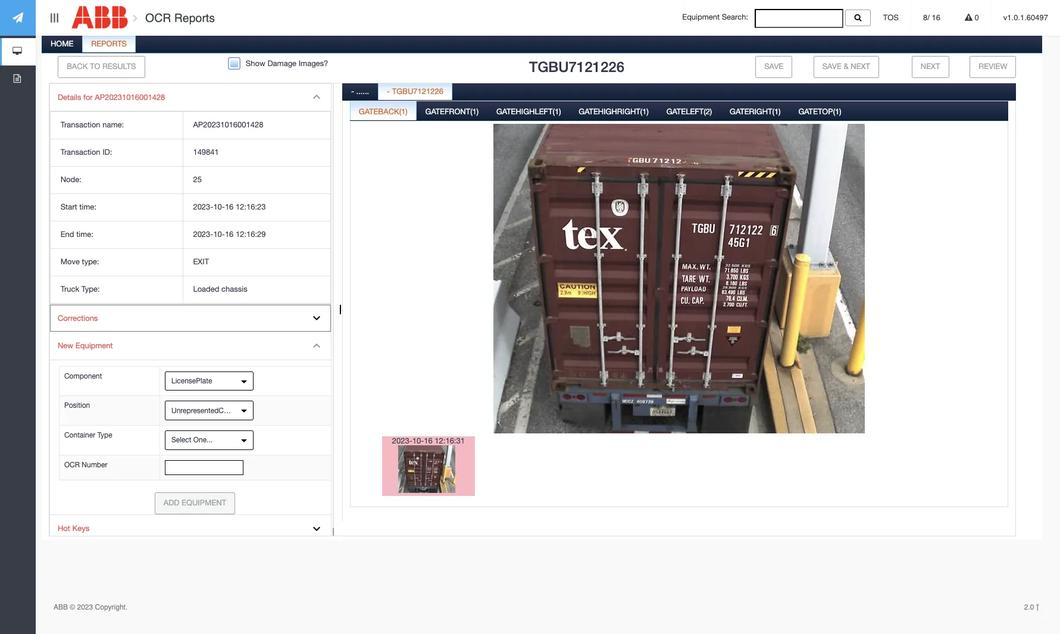 Task type: vqa. For each thing, say whether or not it's contained in the screenshot.


Task type: locate. For each thing, give the bounding box(es) containing it.
12:16:29
[[236, 230, 266, 239]]

save left &
[[823, 62, 842, 71]]

transaction left "id:"
[[61, 148, 100, 157]]

reports
[[174, 11, 215, 24], [91, 39, 127, 48]]

add equipment button
[[155, 493, 235, 515]]

1 horizontal spatial ap20231016001428
[[193, 120, 264, 129]]

2 vertical spatial equipment
[[182, 499, 226, 508]]

warning image
[[965, 14, 973, 21]]

row group containing transaction name:
[[51, 112, 331, 304]]

tgbu7121226 up gatehighright(1)
[[529, 58, 625, 75]]

menu item
[[50, 84, 331, 305], [50, 332, 332, 515]]

10- for 12:16:23
[[213, 203, 225, 211]]

save button
[[756, 56, 793, 78]]

time:
[[79, 203, 96, 211], [76, 230, 93, 239]]

0 horizontal spatial tgbu7121226
[[392, 87, 444, 96]]

navigation
[[0, 0, 36, 93]]

equipment search:
[[683, 13, 755, 22]]

bars image
[[49, 13, 60, 23]]

ocr for ocr reports
[[145, 11, 171, 24]]

0 vertical spatial transaction
[[61, 120, 100, 129]]

gatetop(1)
[[799, 107, 842, 116]]

1 vertical spatial ocr
[[64, 461, 80, 469]]

0 vertical spatial 10-
[[213, 203, 225, 211]]

details for ap20231016001428 link
[[50, 84, 331, 112]]

tgbu7121226 up gatefront(1)
[[392, 87, 444, 96]]

- up 'gateback(1)'
[[387, 87, 390, 96]]

1 vertical spatial ap20231016001428
[[193, 120, 264, 129]]

0 horizontal spatial equipment
[[76, 341, 113, 350]]

start
[[61, 203, 77, 211]]

©
[[70, 603, 75, 612]]

16 for 2023-10-16 12:16:23
[[225, 203, 234, 211]]

save for save
[[765, 62, 784, 71]]

menu containing details for ap20231016001428
[[49, 83, 332, 543]]

2023-10-16 12:16:23
[[193, 203, 266, 211]]

equipment up hot keys link in the left bottom of the page
[[182, 499, 226, 508]]

1 vertical spatial menu item
[[50, 332, 332, 515]]

menu inside "tgbu7121226" tab list
[[49, 83, 332, 543]]

equipment left search:
[[683, 13, 720, 22]]

new equipment
[[58, 341, 113, 350]]

16 left "12:16:23"
[[225, 203, 234, 211]]

ap20231016001428
[[95, 93, 165, 102], [193, 120, 264, 129]]

next button
[[912, 56, 950, 78]]

1 vertical spatial reports
[[91, 39, 127, 48]]

2 menu item from the top
[[50, 332, 332, 515]]

1 - from the left
[[351, 87, 354, 96]]

save for save & next
[[823, 62, 842, 71]]

2023- for 2023-10-16 12:16:31
[[392, 436, 413, 445]]

0 horizontal spatial reports
[[91, 39, 127, 48]]

transaction for transaction name:
[[61, 120, 100, 129]]

save up gateright(1)
[[765, 62, 784, 71]]

2 - from the left
[[387, 87, 390, 96]]

tab list containing - ......
[[342, 80, 1017, 544]]

1 menu item from the top
[[50, 84, 331, 305]]

reports inside "tgbu7121226" tab list
[[91, 39, 127, 48]]

gateback(1) link
[[351, 100, 416, 124]]

2023- left 12:16:31
[[392, 436, 413, 445]]

1 vertical spatial transaction
[[61, 148, 100, 157]]

gateback(1)
[[359, 107, 408, 116]]

time: right end
[[76, 230, 93, 239]]

1 transaction from the top
[[61, 120, 100, 129]]

0 horizontal spatial -
[[351, 87, 354, 96]]

0 vertical spatial ocr
[[145, 11, 171, 24]]

1 vertical spatial 2023-
[[193, 230, 213, 239]]

None field
[[755, 9, 844, 28]]

select
[[172, 436, 191, 445]]

2023- down 25
[[193, 203, 213, 211]]

loaded
[[193, 285, 219, 294]]

save inside save button
[[765, 62, 784, 71]]

1 vertical spatial tgbu7121226
[[392, 87, 444, 96]]

transaction id:
[[61, 148, 112, 157]]

licenseplate
[[172, 377, 212, 385]]

back
[[67, 62, 88, 71]]

1 horizontal spatial save
[[823, 62, 842, 71]]

hot keys
[[58, 524, 89, 533]]

16 inside 8/ 16 dropdown button
[[932, 13, 941, 22]]

type:
[[82, 257, 99, 266]]

ap20231016001428 up name:
[[95, 93, 165, 102]]

equipment inside 'button'
[[182, 499, 226, 508]]

149841
[[193, 148, 219, 157]]

2023- up the exit
[[193, 230, 213, 239]]

equipment right new
[[76, 341, 113, 350]]

10- down 2023-10-16 12:16:23
[[213, 230, 225, 239]]

-
[[351, 87, 354, 96], [387, 87, 390, 96]]

tab list containing gateback(1)
[[350, 100, 1009, 541]]

1 vertical spatial time:
[[76, 230, 93, 239]]

new
[[58, 341, 73, 350]]

gateleft(2) link
[[659, 100, 721, 124]]

0 vertical spatial menu item
[[50, 84, 331, 305]]

ap20231016001428 up 149841
[[193, 120, 264, 129]]

time: right start
[[79, 203, 96, 211]]

16
[[932, 13, 941, 22], [225, 203, 234, 211], [225, 230, 234, 239], [424, 436, 433, 445]]

gatefront(1)
[[426, 107, 479, 116]]

0 horizontal spatial ocr
[[64, 461, 80, 469]]

- ......
[[351, 87, 369, 96]]

tgbu7121226 inside "link"
[[392, 87, 444, 96]]

details for ap20231016001428
[[58, 93, 165, 102]]

1 horizontal spatial -
[[387, 87, 390, 96]]

next right &
[[851, 62, 871, 71]]

16 left 12:16:29
[[225, 230, 234, 239]]

2 next from the left
[[921, 62, 941, 71]]

save
[[765, 62, 784, 71], [823, 62, 842, 71]]

tgbu7121226
[[529, 58, 625, 75], [392, 87, 444, 96]]

2 vertical spatial 10-
[[413, 436, 424, 445]]

1 vertical spatial equipment
[[76, 341, 113, 350]]

new equipment link
[[50, 332, 331, 360]]

0 vertical spatial time:
[[79, 203, 96, 211]]

1 horizontal spatial next
[[921, 62, 941, 71]]

v1.0.1.60497 button
[[992, 0, 1061, 36]]

tos
[[884, 13, 899, 22]]

10- for 12:16:29
[[213, 230, 225, 239]]

2023-
[[193, 203, 213, 211], [193, 230, 213, 239], [392, 436, 413, 445]]

ocr inside menu item
[[64, 461, 80, 469]]

16 for 2023-10-16 12:16:29
[[225, 230, 234, 239]]

1 next from the left
[[851, 62, 871, 71]]

show
[[246, 59, 266, 68]]

- tgbu7121226 link
[[379, 80, 452, 104]]

truck
[[61, 285, 79, 294]]

id:
[[103, 148, 112, 157]]

10- inside 'tab list'
[[413, 436, 424, 445]]

save inside save & next button
[[823, 62, 842, 71]]

search image
[[855, 14, 862, 21]]

menu
[[49, 83, 332, 543]]

- inside "link"
[[387, 87, 390, 96]]

0 horizontal spatial next
[[851, 62, 871, 71]]

1 horizontal spatial ocr
[[145, 11, 171, 24]]

1 vertical spatial 10-
[[213, 230, 225, 239]]

gateright(1) link
[[722, 100, 789, 124]]

0 vertical spatial 2023-
[[193, 203, 213, 211]]

home link
[[42, 33, 82, 57]]

tab list
[[342, 80, 1017, 544], [350, 100, 1009, 541]]

10- left 12:16:31
[[413, 436, 424, 445]]

10- up 2023-10-16 12:16:29
[[213, 203, 225, 211]]

2 vertical spatial 2023-
[[392, 436, 413, 445]]

save & next button
[[814, 56, 880, 78]]

next down 8/ 16 dropdown button
[[921, 62, 941, 71]]

abb
[[54, 603, 68, 612]]

16 right 8/
[[932, 13, 941, 22]]

0 vertical spatial equipment
[[683, 13, 720, 22]]

None text field
[[165, 460, 244, 475]]

1 horizontal spatial equipment
[[182, 499, 226, 508]]

ap20231016001428 inside row group
[[193, 120, 264, 129]]

long arrow up image
[[1037, 604, 1040, 611]]

8/ 16
[[924, 13, 941, 22]]

0 vertical spatial ap20231016001428
[[95, 93, 165, 102]]

component
[[64, 372, 102, 380]]

16 left 12:16:31
[[424, 436, 433, 445]]

row group inside menu
[[51, 112, 331, 304]]

1 horizontal spatial tgbu7121226
[[529, 58, 625, 75]]

images?
[[299, 59, 328, 68]]

1 save from the left
[[765, 62, 784, 71]]

12:16:23
[[236, 203, 266, 211]]

2 transaction from the top
[[61, 148, 100, 157]]

transaction up transaction id:
[[61, 120, 100, 129]]

1 horizontal spatial reports
[[174, 11, 215, 24]]

0 vertical spatial tgbu7121226
[[529, 58, 625, 75]]

0 horizontal spatial save
[[765, 62, 784, 71]]

2 save from the left
[[823, 62, 842, 71]]

next inside button
[[921, 62, 941, 71]]

chassis
[[222, 285, 248, 294]]

time: for end time:
[[76, 230, 93, 239]]

row group
[[51, 112, 331, 304]]

ocr number
[[64, 461, 107, 469]]

2 horizontal spatial equipment
[[683, 13, 720, 22]]

gateleft(2)
[[667, 107, 712, 116]]

ocr
[[145, 11, 171, 24], [64, 461, 80, 469]]

- left the ......
[[351, 87, 354, 96]]



Task type: describe. For each thing, give the bounding box(es) containing it.
transaction name:
[[61, 120, 124, 129]]

......
[[356, 87, 369, 96]]

16 for 2023-10-16 12:16:31
[[424, 436, 433, 445]]

start time:
[[61, 203, 96, 211]]

ocr reports
[[142, 11, 215, 24]]

0 vertical spatial reports
[[174, 11, 215, 24]]

name:
[[103, 120, 124, 129]]

abb © 2023 copyright.
[[54, 603, 128, 612]]

10- for 12:16:31
[[413, 436, 424, 445]]

gatehighleft(1)
[[497, 107, 561, 116]]

review button
[[970, 56, 1017, 78]]

equipment for new equipment
[[76, 341, 113, 350]]

exit
[[193, 257, 209, 266]]

reports link
[[83, 33, 135, 57]]

25
[[193, 175, 202, 184]]

- tgbu7121226
[[387, 87, 444, 96]]

type
[[97, 431, 112, 440]]

8/ 16 button
[[912, 0, 953, 36]]

container
[[64, 431, 95, 440]]

back to results
[[67, 62, 136, 71]]

copyright.
[[95, 603, 128, 612]]

container type
[[64, 431, 112, 440]]

type:
[[81, 285, 100, 294]]

transaction for transaction id:
[[61, 148, 100, 157]]

back to results button
[[58, 56, 145, 78]]

gatefront(1) link
[[417, 100, 487, 124]]

move
[[61, 257, 80, 266]]

review
[[979, 62, 1008, 71]]

move type:
[[61, 257, 99, 266]]

damage
[[268, 59, 297, 68]]

none text field inside menu item
[[165, 460, 244, 475]]

2.0
[[1025, 603, 1037, 612]]

select one...
[[172, 436, 213, 445]]

tos button
[[872, 0, 911, 36]]

truck type:
[[61, 285, 100, 294]]

8/
[[924, 13, 930, 22]]

menu item containing details for ap20231016001428
[[50, 84, 331, 305]]

end time:
[[61, 230, 93, 239]]

ocr for ocr number
[[64, 461, 80, 469]]

- for - tgbu7121226
[[387, 87, 390, 96]]

0 button
[[953, 0, 992, 36]]

equipment for add equipment
[[182, 499, 226, 508]]

position
[[64, 402, 90, 410]]

unrepresentedcontainerposition
[[172, 407, 276, 415]]

next inside button
[[851, 62, 871, 71]]

add
[[164, 499, 180, 508]]

2023-10-16 12:16:29
[[193, 230, 266, 239]]

loaded chassis
[[193, 285, 248, 294]]

results
[[102, 62, 136, 71]]

tgbu7121226 tab list
[[40, 33, 1043, 544]]

show damage images?
[[246, 59, 328, 68]]

2023-10-16 12:16:31
[[392, 436, 465, 445]]

2023
[[77, 603, 93, 612]]

save & next
[[823, 62, 871, 71]]

corrections
[[58, 314, 98, 323]]

2023- for 2023-10-16 12:16:23
[[193, 203, 213, 211]]

12:16:31
[[435, 436, 465, 445]]

0
[[973, 13, 980, 22]]

2023- for 2023-10-16 12:16:29
[[193, 230, 213, 239]]

home
[[51, 39, 74, 48]]

v1.0.1.60497
[[1004, 13, 1049, 22]]

gatehighright(1)
[[579, 107, 649, 116]]

number
[[82, 461, 107, 469]]

end
[[61, 230, 74, 239]]

details
[[58, 93, 81, 102]]

keys
[[72, 524, 89, 533]]

one...
[[193, 436, 213, 445]]

hot
[[58, 524, 70, 533]]

0 horizontal spatial ap20231016001428
[[95, 93, 165, 102]]

&
[[844, 62, 849, 71]]

search:
[[722, 13, 749, 22]]

menu item containing new equipment
[[50, 332, 332, 515]]

to
[[90, 62, 100, 71]]

gatehighright(1) link
[[571, 100, 657, 124]]

- ...... link
[[343, 80, 378, 104]]

corrections link
[[50, 305, 331, 332]]

gatehighleft(1) link
[[488, 100, 570, 124]]

add equipment
[[164, 499, 226, 508]]

- for - ......
[[351, 87, 354, 96]]

hot keys link
[[50, 515, 331, 543]]

time: for start time:
[[79, 203, 96, 211]]



